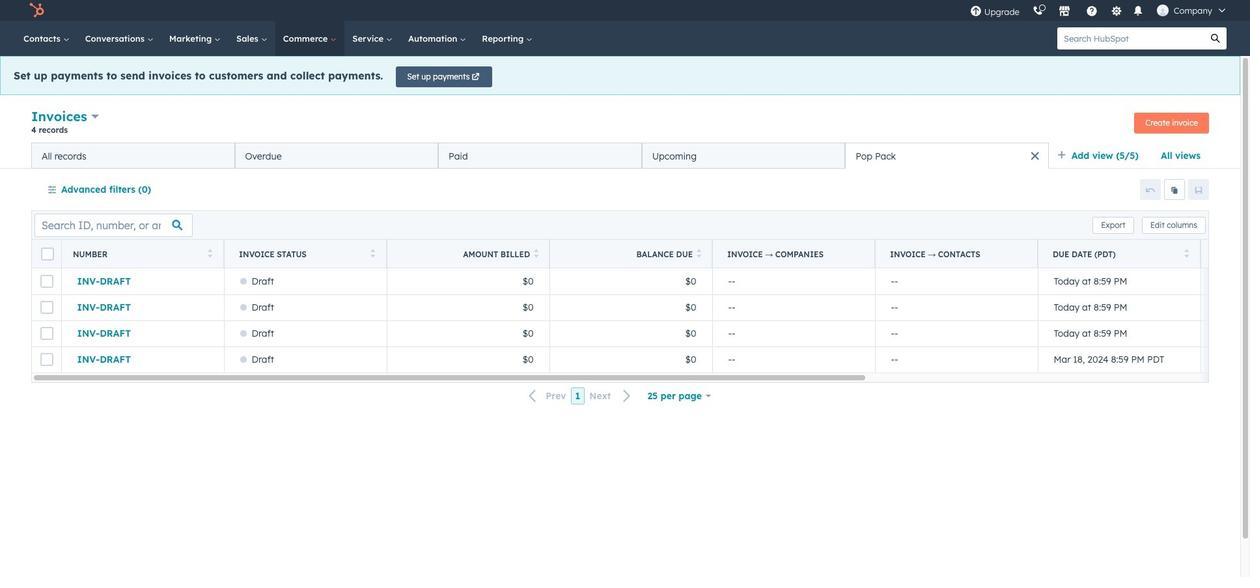 Task type: locate. For each thing, give the bounding box(es) containing it.
press to sort. image
[[370, 249, 375, 258], [534, 249, 539, 258], [1185, 249, 1190, 258]]

1 press to sort. image from the left
[[208, 249, 212, 258]]

marketplaces image
[[1059, 6, 1071, 18]]

menu
[[964, 0, 1235, 21]]

banner
[[31, 107, 1210, 143]]

1 press to sort. element from the left
[[208, 249, 212, 260]]

2 press to sort. element from the left
[[370, 249, 375, 260]]

1 horizontal spatial press to sort. image
[[697, 249, 702, 258]]

2 horizontal spatial press to sort. image
[[1185, 249, 1190, 258]]

5 press to sort. element from the left
[[1185, 249, 1190, 260]]

press to sort. element
[[208, 249, 212, 260], [370, 249, 375, 260], [534, 249, 539, 260], [697, 249, 702, 260], [1185, 249, 1190, 260]]

2 press to sort. image from the left
[[697, 249, 702, 258]]

press to sort. image
[[208, 249, 212, 258], [697, 249, 702, 258]]

column header
[[713, 240, 876, 268], [876, 240, 1039, 268]]

0 horizontal spatial press to sort. image
[[208, 249, 212, 258]]

1 horizontal spatial press to sort. image
[[534, 249, 539, 258]]

0 horizontal spatial press to sort. image
[[370, 249, 375, 258]]



Task type: describe. For each thing, give the bounding box(es) containing it.
1 press to sort. image from the left
[[370, 249, 375, 258]]

2 press to sort. image from the left
[[534, 249, 539, 258]]

1 column header from the left
[[713, 240, 876, 268]]

jacob simon image
[[1158, 5, 1169, 16]]

Search ID, number, or amount billed search field
[[35, 213, 193, 237]]

pagination navigation
[[521, 388, 639, 405]]

2 column header from the left
[[876, 240, 1039, 268]]

3 press to sort. image from the left
[[1185, 249, 1190, 258]]

4 press to sort. element from the left
[[697, 249, 702, 260]]

3 press to sort. element from the left
[[534, 249, 539, 260]]

Search HubSpot search field
[[1058, 27, 1205, 50]]



Task type: vqa. For each thing, say whether or not it's contained in the screenshot.
Link opens in a new window image
no



